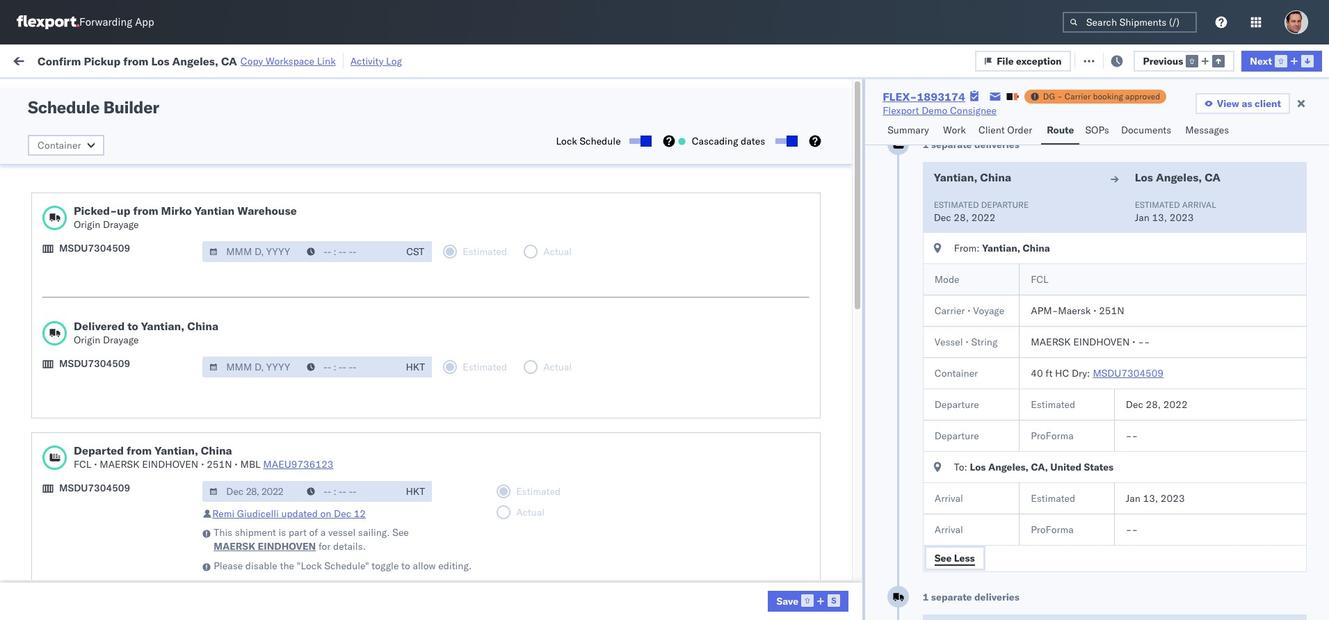 Task type: describe. For each thing, give the bounding box(es) containing it.
activity log
[[350, 55, 402, 67]]

departure for proforma
[[935, 430, 979, 442]]

hlxu6269489, for upload customs clearance documents
[[974, 244, 1045, 257]]

6 integration test account - karl lagerfeld from the top
[[637, 581, 818, 594]]

remi giudicelli updated on dec 12 button
[[212, 508, 366, 520]]

5 integration test account - karl lagerfeld from the top
[[637, 551, 818, 563]]

2 upload from the top
[[32, 489, 64, 501]]

estimated down ft at the right bottom of page
[[1031, 399, 1075, 411]]

flex-1889466 for confirm pickup from los angeles, ca
[[806, 336, 878, 349]]

2 2130387 from the top
[[836, 428, 878, 441]]

documents inside button
[[1121, 124, 1171, 136]]

3 lagerfeld from the top
[[777, 489, 818, 502]]

save
[[776, 595, 799, 608]]

workitem button
[[8, 111, 212, 124]]

1 11:59 pm pdt, nov 4, 2022 from the top
[[235, 153, 362, 165]]

confirm pickup from rotterdam, netherlands link
[[32, 573, 208, 601]]

2 hkt from the top
[[406, 485, 425, 498]]

dec inside estimated departure dec 28, 2022
[[934, 211, 951, 224]]

batch
[[1251, 54, 1278, 66]]

2 hlxu8034992 from the top
[[1048, 152, 1116, 165]]

3 schedule delivery appointment button from the top
[[32, 396, 171, 411]]

view as client
[[1217, 97, 1281, 110]]

msdu7304509 for departed from yantian, china
[[59, 482, 130, 495]]

2 horizontal spatial :
[[1087, 367, 1090, 380]]

1 gvcu5265864 from the top
[[900, 397, 969, 410]]

Search Work text field
[[861, 50, 1013, 71]]

5 ocean fcl from the top
[[447, 428, 496, 441]]

ceau7522281, for schedule pickup from los angeles, ca
[[900, 214, 972, 226]]

container button
[[28, 135, 105, 156]]

2 account from the top
[[708, 428, 745, 441]]

13, inside estimated arrival jan 13, 2023
[[1152, 211, 1167, 224]]

filtered
[[14, 85, 48, 98]]

maeu9736123 button
[[263, 458, 333, 471]]

1 schedule pickup from rotterdam, netherlands link from the top
[[32, 420, 208, 448]]

ca for confirm pickup from los angeles, ca button
[[184, 336, 198, 348]]

205 on track
[[320, 54, 377, 66]]

2 upload customs clearance documents from the top
[[32, 489, 205, 501]]

delivered
[[74, 319, 125, 333]]

upload inside upload customs clearance documents button
[[32, 244, 64, 256]]

30, for schedule pickup from rotterdam, netherlands
[[317, 551, 333, 563]]

1 lagerfeld from the top
[[777, 397, 818, 410]]

3 ocean fcl from the top
[[447, 244, 496, 257]]

5 lagerfeld from the top
[[777, 551, 818, 563]]

0 horizontal spatial exception
[[1016, 55, 1062, 67]]

remi giudicelli updated on dec 12
[[212, 508, 366, 520]]

proforma for jan
[[1031, 524, 1074, 536]]

to: los angeles, ca, united states
[[954, 461, 1114, 474]]

msdu7304509 button
[[1093, 367, 1164, 380]]

11:00 for 11:00 pm pst, feb 2, 2023
[[235, 581, 262, 594]]

1 horizontal spatial 251n
[[1099, 305, 1124, 317]]

message (0)
[[187, 54, 245, 66]]

1 resize handle column header from the left
[[210, 108, 226, 620]]

message
[[187, 54, 226, 66]]

1 vertical spatial --
[[995, 459, 1008, 471]]

yantian, inside the departed from yantian, china fcl • maersk eindhoven • 251n • mbl maeu9736123
[[155, 444, 198, 458]]

4 integration test account - karl lagerfeld from the top
[[637, 520, 818, 532]]

vessel
[[328, 527, 356, 539]]

demo
[[922, 104, 947, 117]]

hlxu8034992 for upload customs clearance documents
[[1048, 244, 1116, 257]]

nov for upload customs clearance documents
[[306, 244, 324, 257]]

24, for 2022
[[321, 367, 336, 379]]

lhuu7894563, uetu5238478 for schedule delivery appointment
[[900, 305, 1042, 318]]

approved
[[1125, 91, 1160, 102]]

schedule pickup from los angeles, ca link for first schedule pickup from los angeles, ca button
[[32, 121, 203, 135]]

1 ceau7522281, hlxu6269489, hlxu8034992 from the top
[[900, 122, 1116, 134]]

china inside 'delivered to yantian, china origin drayage'
[[187, 319, 219, 333]]

1 vertical spatial 13,
[[1143, 492, 1158, 505]]

forwarding
[[79, 16, 132, 29]]

activity
[[350, 55, 384, 67]]

4 karl from the top
[[756, 520, 774, 532]]

0 horizontal spatial for
[[133, 86, 145, 96]]

lhuu7894563, for schedule pickup from los angeles, ca
[[900, 275, 972, 287]]

from for confirm pickup from los angeles, ca button
[[103, 336, 123, 348]]

2 integration from the top
[[637, 428, 685, 441]]

rotterdam, for 8:30 pm pst, jan 23, 2023
[[131, 420, 181, 433]]

1 flex-1846748 from the top
[[806, 122, 878, 135]]

dec down the msdu7304509 button
[[1126, 399, 1143, 411]]

1 horizontal spatial file
[[1091, 54, 1108, 66]]

MMM D, YYYY text field
[[203, 241, 301, 262]]

from for 4th schedule pickup from los angeles, ca button from the top of the page
[[108, 274, 129, 287]]

up
[[117, 204, 130, 218]]

dec left '12' at the bottom of page
[[334, 508, 351, 520]]

24, for 2023
[[323, 459, 339, 471]]

my work
[[14, 50, 76, 70]]

3 schedule pickup from los angeles, ca button from the top
[[32, 212, 203, 228]]

1 4, from the top
[[327, 153, 336, 165]]

lhuu7894563, for confirm pickup from los angeles, ca
[[900, 336, 972, 348]]

pdt, for schedule pickup from los angeles, ca
[[282, 214, 304, 226]]

see inside button
[[935, 552, 952, 564]]

flex-1893174 link
[[883, 90, 965, 104]]

maersk eindhoven • --
[[1031, 336, 1150, 348]]

abcdefg78456546 for confirm pickup from los angeles, ca
[[995, 336, 1089, 349]]

3 flex-1846748 from the top
[[806, 183, 878, 196]]

schedule pickup from los angeles, ca for second schedule pickup from los angeles, ca button
[[32, 152, 203, 164]]

booking
[[1093, 91, 1123, 102]]

states
[[1084, 461, 1114, 474]]

test123456 for upload customs clearance documents
[[995, 244, 1054, 257]]

1 integration test account - karl lagerfeld from the top
[[637, 397, 818, 410]]

import work button
[[113, 45, 182, 76]]

eindhoven inside this shipment is part of a vessel sailing. see maersk eindhoven for details.
[[258, 540, 316, 553]]

30, for schedule delivery appointment
[[317, 520, 333, 532]]

1 schedule pickup from rotterdam, netherlands button from the top
[[32, 420, 208, 449]]

4, for schedule pickup from los angeles, ca
[[327, 214, 336, 226]]

previous
[[1143, 55, 1183, 67]]

log
[[386, 55, 402, 67]]

2 schedule delivery appointment link from the top
[[32, 304, 171, 318]]

2 1846748 from the top
[[836, 153, 878, 165]]

schedule pickup from los angeles, ca for 3rd schedule pickup from los angeles, ca button from the top of the page
[[32, 213, 203, 226]]

schedule builder
[[28, 97, 159, 118]]

estimated inside estimated departure dec 28, 2022
[[934, 200, 979, 210]]

1662119
[[836, 459, 878, 471]]

test123456 for schedule pickup from los angeles, ca
[[995, 214, 1054, 226]]

ca for first schedule pickup from los angeles, ca button
[[190, 121, 203, 134]]

jaehyung choi - test origin agent
[[1178, 397, 1329, 410]]

confirm for confirm pickup from rotterdam, netherlands
[[32, 573, 68, 586]]

2 ceau7522281, from the top
[[900, 152, 972, 165]]

filtered by:
[[14, 85, 64, 98]]

2 flex-2130387 from the top
[[806, 428, 878, 441]]

hc
[[1055, 367, 1069, 380]]

schedule delivery appointment for 2nd schedule delivery appointment "link" from the bottom of the page
[[32, 397, 171, 409]]

-- : -- -- text field for delivered to yantian, china
[[300, 357, 399, 378]]

10 resize handle column header from the left
[[1250, 108, 1266, 620]]

part
[[289, 527, 307, 539]]

5 schedule pickup from los angeles, ca button from the top
[[32, 457, 203, 473]]

1 deliveries from the top
[[974, 138, 1019, 151]]

carrier • voyage
[[935, 305, 1004, 317]]

jan inside estimated arrival jan 13, 2023
[[1135, 211, 1150, 224]]

los for 4th schedule pickup from los angeles, ca button from the top of the page
[[131, 274, 147, 287]]

flex-1889466 for schedule delivery appointment
[[806, 306, 878, 318]]

to inside 'delivered to yantian, china origin drayage'
[[127, 319, 138, 333]]

from for 2nd schedule pickup from rotterdam, netherlands button from the top
[[108, 543, 129, 555]]

flexport demo consignee
[[883, 104, 997, 117]]

delivery up delivered
[[76, 305, 111, 318]]

1 schedule pickup from rotterdam, netherlands from the top
[[32, 420, 181, 447]]

2 11:59 from the top
[[235, 183, 262, 196]]

4 flex-1889466 from the top
[[806, 367, 878, 379]]

2 jawla from the top
[[1212, 183, 1236, 196]]

dates
[[741, 135, 765, 147]]

estimated inside estimated arrival jan 13, 2023
[[1135, 200, 1180, 210]]

schedule pickup from los angeles, ca link for second schedule pickup from los angeles, ca button
[[32, 151, 203, 165]]

ceau7522281, for upload customs clearance documents
[[900, 244, 972, 257]]

2 gaurav jawla from the top
[[1178, 183, 1236, 196]]

work button
[[938, 118, 973, 145]]

2 schedule pickup from rotterdam, netherlands from the top
[[32, 543, 181, 569]]

4 schedule delivery appointment link from the top
[[32, 519, 171, 532]]

2 schedule pickup from rotterdam, netherlands button from the top
[[32, 542, 208, 571]]

ca,
[[1031, 461, 1048, 474]]

am
[[258, 367, 274, 379]]

8:30 pm pst, jan 28, 2023
[[235, 489, 359, 502]]

forwarding app link
[[17, 15, 154, 29]]

msdu7304509 for delivered to yantian, china
[[59, 357, 130, 370]]

ca for 3rd schedule pickup from los angeles, ca button from the top of the page
[[190, 213, 203, 226]]

los for confirm pickup from los angeles, ca button
[[125, 336, 141, 348]]

9 resize handle column header from the left
[[1155, 108, 1171, 620]]

1 gaurav jawla from the top
[[1178, 122, 1236, 135]]

1 vertical spatial container
[[38, 139, 81, 152]]

2 lagerfeld from the top
[[777, 428, 818, 441]]

flex-2130384 for schedule delivery appointment
[[806, 520, 878, 532]]

3 account from the top
[[708, 489, 745, 502]]

choi
[[1222, 397, 1242, 410]]

copy
[[240, 55, 263, 67]]

to:
[[954, 461, 967, 474]]

lock schedule
[[556, 135, 621, 147]]

for inside this shipment is part of a vessel sailing. see maersk eindhoven for details.
[[318, 540, 331, 553]]

1 upload customs clearance documents from the top
[[32, 244, 205, 256]]

dry
[[1072, 367, 1087, 380]]

next
[[1250, 55, 1272, 67]]

6:00
[[235, 367, 256, 379]]

hlxu8034992 for schedule pickup from los angeles, ca
[[1048, 214, 1116, 226]]

2 vertical spatial documents
[[155, 489, 205, 501]]

5 karl from the top
[[756, 551, 774, 563]]

4 11:59 from the top
[[235, 459, 262, 471]]

2 integration test account - karl lagerfeld from the top
[[637, 428, 818, 441]]

confirm pickup from rotterdam, netherlands
[[32, 573, 175, 600]]

1 hlxu6269489, from the top
[[974, 122, 1045, 134]]

confirm pickup from los angeles, ca button
[[32, 335, 198, 350]]

23,
[[317, 428, 333, 441]]

1 schedule pickup from los angeles, ca button from the top
[[32, 121, 203, 136]]

0 vertical spatial container
[[900, 108, 938, 118]]

zimu3048342 for schedule delivery appointment
[[995, 520, 1062, 532]]

abcd1234560
[[900, 458, 969, 471]]

this shipment is part of a vessel sailing. see maersk eindhoven for details.
[[214, 527, 409, 553]]

1 gaurav from the top
[[1178, 122, 1210, 135]]

dg
[[1043, 91, 1055, 102]]

los for second schedule pickup from los angeles, ca button
[[131, 152, 147, 164]]

1 hlxu8034992 from the top
[[1048, 122, 1116, 134]]

from: yantian, china
[[954, 242, 1050, 255]]

disable
[[245, 560, 277, 572]]

consignee
[[950, 104, 997, 117]]

: for snoozed
[[323, 86, 326, 96]]

delivery down confirm delivery button
[[76, 397, 111, 409]]

from:
[[954, 242, 980, 255]]

2 vertical spatial 28,
[[317, 489, 333, 502]]

track
[[355, 54, 377, 66]]

confirm delivery
[[32, 366, 106, 379]]

schedule pickup from los angeles, ca for first schedule pickup from los angeles, ca button
[[32, 121, 203, 134]]

hlxu6269489, for schedule delivery appointment
[[974, 183, 1045, 195]]

at
[[277, 54, 286, 66]]

4 2130387 from the top
[[836, 581, 878, 594]]

1 1 from the top
[[923, 138, 929, 151]]

the
[[280, 560, 294, 572]]

1 integration from the top
[[637, 397, 685, 410]]

jaehyung
[[1178, 397, 1219, 410]]

pickup for second schedule pickup from los angeles, ca button
[[76, 152, 106, 164]]

2 resize handle column header from the left
[[372, 108, 389, 620]]

0 horizontal spatial work
[[152, 54, 176, 66]]

2 schedule pickup from los angeles, ca button from the top
[[32, 151, 203, 167]]

builder
[[103, 97, 159, 118]]

4 1889466 from the top
[[836, 367, 878, 379]]

4, for schedule delivery appointment
[[327, 183, 336, 196]]

0 vertical spatial eindhoven
[[1073, 336, 1130, 348]]

see less button
[[926, 548, 983, 569]]

work,
[[147, 86, 169, 96]]

5:30 for schedule pickup from rotterdam, netherlands
[[235, 551, 256, 563]]

3 integration test account - karl lagerfeld from the top
[[637, 489, 818, 502]]

2 karl from the top
[[756, 428, 774, 441]]

toggle
[[372, 560, 399, 572]]

estimated departure dec 28, 2022
[[934, 200, 1029, 224]]

cascading dates
[[692, 135, 765, 147]]

a
[[320, 527, 326, 539]]

7 resize handle column header from the left
[[877, 108, 893, 620]]

remi
[[212, 508, 234, 520]]

los angeles, ca
[[1135, 170, 1221, 184]]

departure for estimated
[[935, 399, 979, 411]]

msdu7304509 up dec 28, 2022
[[1093, 367, 1164, 380]]

0 horizontal spatial carrier
[[935, 305, 965, 317]]

workspace
[[266, 55, 314, 67]]

11:59 pm pdt, nov 4, 2022 for schedule pickup from los angeles, ca
[[235, 214, 362, 226]]

40
[[1031, 367, 1043, 380]]

see inside this shipment is part of a vessel sailing. see maersk eindhoven for details.
[[392, 527, 409, 539]]

1 vertical spatial on
[[320, 508, 331, 520]]

2 ceau7522281, hlxu6269489, hlxu8034992 from the top
[[900, 152, 1116, 165]]

2 flex-1846748 from the top
[[806, 153, 878, 165]]

-- for jan 13, 2023
[[1126, 524, 1138, 536]]

numbers for mbl/mawb numbers
[[1046, 113, 1080, 124]]

2022 inside estimated departure dec 28, 2022
[[971, 211, 996, 224]]

lock
[[556, 135, 577, 147]]

from inside picked-up from mirko yantian warehouse origin drayage
[[133, 204, 158, 218]]

uetu5238478 for schedule delivery appointment
[[975, 305, 1042, 318]]

dec 28, 2022
[[1126, 399, 1188, 411]]

from inside the departed from yantian, china fcl • maersk eindhoven • 251n • mbl maeu9736123
[[127, 444, 152, 458]]

drayage inside 'delivered to yantian, china origin drayage'
[[103, 334, 139, 346]]

rotterdam, for 11:00 pm pst, feb 2, 2023
[[125, 573, 175, 586]]

pickup for confirm pickup from rotterdam, netherlands button
[[70, 573, 100, 586]]

2 upload customs clearance documents link from the top
[[32, 488, 205, 502]]

"lock
[[297, 560, 322, 572]]

netherlands for 8:30
[[32, 434, 86, 447]]

2023 inside estimated arrival jan 13, 2023
[[1170, 211, 1194, 224]]

760
[[256, 54, 274, 66]]

uetu5238478 for confirm pickup from los angeles, ca
[[975, 336, 1042, 348]]

760 at risk
[[256, 54, 304, 66]]

please
[[214, 560, 243, 572]]

3 flex-2130387 from the top
[[806, 489, 878, 502]]

2 separate from the top
[[931, 591, 972, 604]]

4 lhuu7894563, uetu5238478 from the top
[[900, 367, 1042, 379]]

2 ocean fcl from the top
[[447, 183, 496, 196]]

angeles, inside button
[[144, 336, 182, 348]]

11 resize handle column header from the left
[[1294, 108, 1310, 620]]

cascading
[[692, 135, 738, 147]]

1 separate from the top
[[931, 138, 972, 151]]

savant
[[1210, 153, 1240, 165]]

3 resize handle column header from the left
[[423, 108, 440, 620]]

2 vertical spatial container
[[935, 367, 978, 380]]

0 vertical spatial on
[[341, 54, 352, 66]]

4 resize handle column header from the left
[[518, 108, 535, 620]]



Task type: locate. For each thing, give the bounding box(es) containing it.
maeu9408431
[[995, 397, 1066, 410], [995, 428, 1066, 441], [995, 489, 1066, 502], [995, 581, 1066, 594]]

1 vertical spatial schedule pickup from rotterdam, netherlands link
[[32, 542, 208, 570]]

8:30 up the giudicelli
[[235, 489, 256, 502]]

1 vertical spatial 2130384
[[836, 551, 878, 563]]

maeu9408431 for 8:30 pm pst, jan 28, 2023
[[995, 489, 1066, 502]]

nov for schedule delivery appointment
[[306, 183, 324, 196]]

1889466 for schedule pickup from los angeles, ca
[[836, 275, 878, 288]]

from inside confirm pickup from rotterdam, netherlands
[[103, 573, 123, 586]]

0 horizontal spatial eindhoven
[[142, 458, 198, 471]]

origin down picked-
[[74, 218, 100, 231]]

on right 205
[[341, 54, 352, 66]]

4 abcdefg78456546 from the top
[[995, 367, 1089, 379]]

uetu5238478 for schedule pickup from los angeles, ca
[[975, 275, 1042, 287]]

0 vertical spatial customs
[[66, 244, 105, 256]]

exception
[[1111, 54, 1156, 66], [1016, 55, 1062, 67]]

lhuu7894563,
[[900, 275, 972, 287], [900, 305, 972, 318], [900, 336, 972, 348], [900, 367, 972, 379]]

route
[[1047, 124, 1074, 136]]

3 hlxu6269489, from the top
[[974, 183, 1045, 195]]

pickup for fifth schedule pickup from los angeles, ca button
[[76, 458, 106, 471]]

MMM D, YYYY text field
[[203, 357, 301, 378], [203, 481, 301, 502]]

1 schedule pickup from los angeles, ca link from the top
[[32, 121, 203, 135]]

0 vertical spatial 5:30
[[235, 520, 256, 532]]

delivery up picked-
[[76, 183, 111, 195]]

2 1889466 from the top
[[836, 306, 878, 318]]

5:30 down shipment
[[235, 551, 256, 563]]

1 vertical spatial maersk
[[100, 458, 139, 471]]

to up confirm pickup from los angeles, ca link
[[127, 319, 138, 333]]

gvcu5265864 for 8:30 pm pst, jan 28, 2023
[[900, 489, 969, 501]]

3 pdt, from the top
[[282, 214, 304, 226]]

import
[[118, 54, 150, 66]]

file exception button
[[1070, 50, 1165, 71], [1070, 50, 1165, 71], [975, 50, 1071, 71], [975, 50, 1071, 71]]

flex-2130384 down flex-1662119
[[806, 520, 878, 532]]

1 vertical spatial work
[[943, 124, 966, 136]]

251n right maersk on the right
[[1099, 305, 1124, 317]]

estimated down yantian, china
[[934, 200, 979, 210]]

rotterdam, inside confirm pickup from rotterdam, netherlands
[[125, 573, 175, 586]]

pickup for 4th schedule pickup from los angeles, ca button from the top of the page
[[76, 274, 106, 287]]

to
[[127, 319, 138, 333], [401, 560, 410, 572]]

drayage
[[103, 218, 139, 231], [103, 334, 139, 346]]

snoozed : no
[[291, 86, 340, 96]]

clearance
[[108, 244, 152, 256], [108, 489, 152, 501]]

ready
[[107, 86, 131, 96]]

2 gaurav from the top
[[1178, 183, 1210, 196]]

lhuu7894563, for schedule delivery appointment
[[900, 305, 972, 318]]

2 vertical spatial netherlands
[[32, 587, 86, 600]]

0 horizontal spatial numbers
[[900, 119, 935, 129]]

1 clearance from the top
[[108, 244, 152, 256]]

on up a
[[320, 508, 331, 520]]

gaurav up omkar
[[1178, 122, 1210, 135]]

1 2130384 from the top
[[836, 520, 878, 532]]

fcl inside the departed from yantian, china fcl • maersk eindhoven • 251n • mbl maeu9736123
[[74, 458, 91, 471]]

0 vertical spatial 30,
[[317, 520, 333, 532]]

3 2130387 from the top
[[836, 489, 878, 502]]

0 vertical spatial documents
[[1121, 124, 1171, 136]]

2 vertical spatial maersk
[[214, 540, 255, 553]]

•
[[967, 305, 971, 317], [1093, 305, 1096, 317], [966, 336, 969, 348], [1132, 336, 1135, 348], [94, 458, 97, 471], [201, 458, 204, 471], [235, 458, 238, 471]]

schedule delivery appointment down confirm delivery button
[[32, 397, 171, 409]]

customs inside button
[[66, 244, 105, 256]]

1 vertical spatial hkt
[[406, 485, 425, 498]]

: left 'no'
[[323, 86, 326, 96]]

feb
[[306, 581, 323, 594]]

from for 1st schedule pickup from rotterdam, netherlands button from the top of the page
[[108, 420, 129, 433]]

8:30 for 8:30 pm pst, jan 23, 2023
[[235, 428, 256, 441]]

from for first schedule pickup from los angeles, ca button
[[108, 121, 129, 134]]

11:00 down disable
[[235, 581, 262, 594]]

documents down the departed from yantian, china fcl • maersk eindhoven • 251n • mbl maeu9736123
[[155, 489, 205, 501]]

1 ceau7522281, from the top
[[900, 122, 972, 134]]

1 separate deliveries down the less
[[923, 591, 1019, 604]]

hlxu8034992 for schedule delivery appointment
[[1048, 183, 1116, 195]]

carrier up the mbl/mawb numbers button
[[1065, 91, 1091, 102]]

cst
[[406, 246, 424, 258]]

5:30 pm pst, jan 30, 2023 for schedule delivery appointment
[[235, 520, 359, 532]]

arrival
[[1182, 200, 1216, 210]]

schedule delivery appointment link
[[32, 182, 171, 196], [32, 304, 171, 318], [32, 396, 171, 410], [32, 519, 171, 532]]

numbers inside container numbers
[[900, 119, 935, 129]]

0 vertical spatial 24,
[[321, 367, 336, 379]]

5 ceau7522281, from the top
[[900, 244, 972, 257]]

1 vertical spatial upload customs clearance documents
[[32, 489, 205, 501]]

6 resize handle column header from the left
[[760, 108, 776, 620]]

1 vertical spatial gaurav
[[1178, 183, 1210, 196]]

numbers for container numbers
[[900, 119, 935, 129]]

schedule pickup from los angeles, ca down the builder
[[32, 121, 203, 134]]

1 vertical spatial schedule pickup from rotterdam, netherlands button
[[32, 542, 208, 571]]

1 nyku9743990 from the top
[[900, 520, 969, 532]]

1 vertical spatial pdt,
[[282, 183, 304, 196]]

4 flex-2130387 from the top
[[806, 581, 878, 594]]

11:59 pm pst, jan 24, 2023
[[235, 459, 365, 471]]

4 appointment from the top
[[114, 519, 171, 532]]

ceau7522281, down demo
[[900, 122, 972, 134]]

appointment up 'confirm pickup from rotterdam, netherlands' link
[[114, 519, 171, 532]]

origin for jaehyung
[[1274, 397, 1301, 410]]

proforma for dec
[[1031, 430, 1074, 442]]

zimu3048342 down to: los angeles, ca, united states
[[995, 520, 1062, 532]]

test
[[603, 122, 621, 135], [698, 122, 717, 135], [603, 153, 621, 165], [698, 153, 717, 165], [603, 183, 621, 196], [698, 183, 717, 196], [603, 244, 621, 257], [603, 367, 621, 379], [688, 397, 706, 410], [1253, 397, 1272, 410], [688, 428, 706, 441], [688, 489, 706, 502], [688, 520, 706, 532], [688, 551, 706, 563], [688, 581, 706, 594]]

1 vertical spatial 4,
[[327, 183, 336, 196]]

0 vertical spatial carrier
[[1065, 91, 1091, 102]]

5:30 for schedule delivery appointment
[[235, 520, 256, 532]]

3 appointment from the top
[[114, 397, 171, 409]]

1 vertical spatial customs
[[66, 489, 105, 501]]

work right 'import'
[[152, 54, 176, 66]]

pickup for confirm pickup from los angeles, ca button
[[70, 336, 100, 348]]

apm-
[[1031, 305, 1058, 317]]

1 1 separate deliveries from the top
[[923, 138, 1019, 151]]

maersk inside this shipment is part of a vessel sailing. see maersk eindhoven for details.
[[214, 540, 255, 553]]

4,
[[327, 153, 336, 165], [327, 183, 336, 196], [327, 214, 336, 226]]

delivery for 6:00
[[70, 366, 106, 379]]

arrival for proforma
[[935, 524, 963, 536]]

5:30 pm pst, jan 30, 2023 for schedule pickup from rotterdam, netherlands
[[235, 551, 359, 563]]

0 vertical spatial upload
[[32, 244, 64, 256]]

deliveries down the less
[[974, 591, 1019, 604]]

as
[[1242, 97, 1252, 110]]

3 ceau7522281, from the top
[[900, 183, 972, 195]]

estimated down united
[[1031, 492, 1075, 505]]

0 horizontal spatial 28,
[[317, 489, 333, 502]]

schedule delivery appointment button up confirm pickup from rotterdam, netherlands
[[32, 519, 171, 534]]

8 ocean fcl from the top
[[447, 551, 496, 563]]

1 horizontal spatial carrier
[[1065, 91, 1091, 102]]

appointment for 2nd schedule delivery appointment "link" from the bottom of the page
[[114, 397, 171, 409]]

13,
[[1152, 211, 1167, 224], [1143, 492, 1158, 505]]

1 mmm d, yyyy text field from the top
[[203, 357, 301, 378]]

2 deliveries from the top
[[974, 591, 1019, 604]]

2 hlxu6269489, from the top
[[974, 152, 1045, 165]]

nyku9743990 for schedule pickup from rotterdam, netherlands
[[900, 550, 969, 563]]

confirm for confirm delivery
[[32, 366, 68, 379]]

5 account from the top
[[708, 551, 745, 563]]

file exception up dg
[[997, 55, 1062, 67]]

1 vertical spatial nyku9743990
[[900, 550, 969, 563]]

1 vertical spatial separate
[[931, 591, 972, 604]]

pdt, for schedule delivery appointment
[[282, 183, 304, 196]]

delivery for 5:30
[[76, 519, 111, 532]]

6 lagerfeld from the top
[[777, 581, 818, 594]]

1 vertical spatial 5:30 pm pst, jan 30, 2023
[[235, 551, 359, 563]]

uetu5238478 down string
[[975, 367, 1042, 379]]

-- : -- -- text field for picked-up from mirko yantian warehouse
[[300, 241, 399, 262]]

please disable the "lock schedule" toggle to allow editing.
[[214, 560, 472, 572]]

lhuu7894563, uetu5238478 up vessel • string
[[900, 305, 1042, 318]]

abcdefg78456546 for schedule pickup from los angeles, ca
[[995, 275, 1089, 288]]

0 vertical spatial origin
[[74, 218, 100, 231]]

flex-2130384 for schedule pickup from rotterdam, netherlands
[[806, 551, 878, 563]]

schedule delivery appointment for fourth schedule delivery appointment "link" from the top
[[32, 519, 171, 532]]

maersk
[[1058, 305, 1091, 317]]

see left the less
[[935, 552, 952, 564]]

msdu7304509 down confirm pickup from los angeles, ca button
[[59, 357, 130, 370]]

from
[[123, 54, 148, 68], [108, 121, 129, 134], [108, 152, 129, 164], [133, 204, 158, 218], [108, 213, 129, 226], [108, 274, 129, 287], [103, 336, 123, 348], [108, 420, 129, 433], [127, 444, 152, 458], [108, 458, 129, 471], [108, 543, 129, 555], [103, 573, 123, 586]]

0 vertical spatial work
[[152, 54, 176, 66]]

0 vertical spatial separate
[[931, 138, 972, 151]]

2 vertical spatial --
[[1126, 524, 1138, 536]]

numbers
[[1046, 113, 1080, 124], [900, 119, 935, 129]]

gaurav up arrival
[[1178, 183, 1210, 196]]

documents down picked-up from mirko yantian warehouse origin drayage
[[155, 244, 205, 256]]

departure
[[981, 200, 1029, 210]]

this
[[214, 527, 232, 539]]

ca for 4th schedule pickup from los angeles, ca button from the top of the page
[[190, 274, 203, 287]]

jawla
[[1212, 122, 1236, 135], [1212, 183, 1236, 196]]

lhuu7894563, uetu5238478 down carrier • voyage
[[900, 336, 1042, 348]]

dg - carrier booking approved
[[1043, 91, 1160, 102]]

3 test123456 from the top
[[995, 183, 1054, 196]]

-- left ca,
[[995, 459, 1008, 471]]

1889466 for confirm pickup from los angeles, ca
[[836, 336, 878, 349]]

1889466
[[836, 275, 878, 288], [836, 306, 878, 318], [836, 336, 878, 349], [836, 367, 878, 379]]

2 horizontal spatial maersk
[[1031, 336, 1071, 348]]

1 vertical spatial eindhoven
[[142, 458, 198, 471]]

ceau7522281, hlxu6269489, hlxu8034992 for upload customs clearance documents
[[900, 244, 1116, 257]]

container down workitem
[[38, 139, 81, 152]]

see right sailing.
[[392, 527, 409, 539]]

2 vertical spatial rotterdam,
[[125, 573, 175, 586]]

2 11:59 pm pdt, nov 4, 2022 from the top
[[235, 183, 362, 196]]

from for second schedule pickup from los angeles, ca button
[[108, 152, 129, 164]]

0 vertical spatial jawla
[[1212, 122, 1236, 135]]

1 upload from the top
[[32, 244, 64, 256]]

schedule pickup from rotterdam, netherlands
[[32, 420, 181, 447], [32, 543, 181, 569]]

order
[[1007, 124, 1032, 136]]

ceau7522281, hlxu6269489, hlxu8034992 for schedule pickup from los angeles, ca
[[900, 214, 1116, 226]]

2 nyku9743990 from the top
[[900, 550, 969, 563]]

1 vertical spatial rotterdam,
[[131, 543, 181, 555]]

ceau7522281, down work button
[[900, 152, 972, 165]]

messages
[[1185, 124, 1229, 136]]

uetu5238478 up string
[[975, 305, 1042, 318]]

0 vertical spatial mmm d, yyyy text field
[[203, 357, 301, 378]]

0 vertical spatial 11:00
[[235, 244, 262, 257]]

schedule pickup from los angeles, ca button
[[32, 121, 203, 136], [32, 151, 203, 167], [32, 212, 203, 228], [32, 274, 203, 289], [32, 457, 203, 473]]

omkar savant
[[1178, 153, 1240, 165]]

yantian, inside 'delivered to yantian, china origin drayage'
[[141, 319, 184, 333]]

None checkbox
[[629, 138, 649, 144]]

schedule pickup from los angeles, ca link for fifth schedule pickup from los angeles, ca button
[[32, 457, 203, 471]]

2 gvcu5265864 from the top
[[900, 428, 969, 440]]

arrival for estimated
[[935, 492, 963, 505]]

0 vertical spatial gaurav jawla
[[1178, 122, 1236, 135]]

maersk inside the departed from yantian, china fcl • maersk eindhoven • 251n • mbl maeu9736123
[[100, 458, 139, 471]]

2 uetu5238478 from the top
[[975, 305, 1042, 318]]

5:30 right the this
[[235, 520, 256, 532]]

delivery for 11:59
[[76, 183, 111, 195]]

workitem
[[15, 113, 52, 124]]

3 flex-1889466 from the top
[[806, 336, 878, 349]]

abcdefg78456546 for schedule delivery appointment
[[995, 306, 1089, 318]]

karl
[[756, 397, 774, 410], [756, 428, 774, 441], [756, 489, 774, 502], [756, 520, 774, 532], [756, 551, 774, 563], [756, 581, 774, 594]]

fcl
[[478, 153, 496, 165], [478, 183, 496, 196], [478, 244, 496, 257], [1031, 273, 1049, 286], [478, 367, 496, 379], [478, 428, 496, 441], [74, 458, 91, 471], [478, 489, 496, 502], [478, 520, 496, 532], [478, 551, 496, 563], [478, 581, 496, 594]]

delivery down confirm pickup from los angeles, ca button
[[70, 366, 106, 379]]

save button
[[768, 591, 849, 612]]

zimu3048342 right the less
[[995, 551, 1062, 563]]

los for first schedule pickup from los angeles, ca button
[[131, 121, 147, 134]]

origin down delivered
[[74, 334, 100, 346]]

clearance inside upload customs clearance documents button
[[108, 244, 152, 256]]

0 vertical spatial to
[[127, 319, 138, 333]]

los for fifth schedule pickup from los angeles, ca button
[[131, 458, 147, 471]]

2 proforma from the top
[[1031, 524, 1074, 536]]

30,
[[317, 520, 333, 532], [317, 551, 333, 563]]

dec right am at the bottom
[[300, 367, 319, 379]]

9 ocean fcl from the top
[[447, 581, 496, 594]]

2 1 from the top
[[923, 591, 929, 604]]

1 vertical spatial schedule pickup from rotterdam, netherlands
[[32, 543, 181, 569]]

2 4, from the top
[[327, 183, 336, 196]]

4 schedule pickup from los angeles, ca button from the top
[[32, 274, 203, 289]]

netherlands inside confirm pickup from rotterdam, netherlands
[[32, 587, 86, 600]]

appointment up up
[[114, 183, 171, 195]]

pickup inside confirm pickup from rotterdam, netherlands
[[70, 573, 100, 586]]

1 horizontal spatial eindhoven
[[258, 540, 316, 553]]

2 abcdefg78456546 from the top
[[995, 306, 1089, 318]]

see
[[392, 527, 409, 539], [935, 552, 952, 564]]

3 abcdefg78456546 from the top
[[995, 336, 1089, 349]]

schedule pickup from rotterdam, netherlands button
[[32, 420, 208, 449], [32, 542, 208, 571]]

3 schedule delivery appointment from the top
[[32, 397, 171, 409]]

1 horizontal spatial see
[[935, 552, 952, 564]]

5 integration from the top
[[637, 551, 685, 563]]

24,
[[321, 367, 336, 379], [323, 459, 339, 471]]

3 schedule delivery appointment link from the top
[[32, 396, 171, 410]]

1 1846748 from the top
[[836, 122, 878, 135]]

appointment up 'delivered to yantian, china origin drayage'
[[114, 305, 171, 318]]

251n left mbl
[[207, 458, 232, 471]]

yantian
[[195, 204, 235, 218]]

1 vertical spatial 5:30
[[235, 551, 256, 563]]

2 drayage from the top
[[103, 334, 139, 346]]

hlxu6269489,
[[974, 122, 1045, 134], [974, 152, 1045, 165], [974, 183, 1045, 195], [974, 214, 1045, 226], [974, 244, 1045, 257]]

3 uetu5238478 from the top
[[975, 336, 1042, 348]]

2 customs from the top
[[66, 489, 105, 501]]

on
[[341, 54, 352, 66], [320, 508, 331, 520]]

1 vertical spatial proforma
[[1031, 524, 1074, 536]]

shipment
[[235, 527, 276, 539]]

2 vertical spatial eindhoven
[[258, 540, 316, 553]]

apm-maersk • 251n
[[1031, 305, 1124, 317]]

0 vertical spatial zimu3048342
[[995, 520, 1062, 532]]

1 vertical spatial 28,
[[1146, 399, 1161, 411]]

8 resize handle column header from the left
[[972, 108, 988, 620]]

1 vertical spatial gaurav jawla
[[1178, 183, 1236, 196]]

3 karl from the top
[[756, 489, 774, 502]]

1 vertical spatial 11:59 pm pdt, nov 4, 2022
[[235, 183, 362, 196]]

pickup for 3rd schedule pickup from los angeles, ca button from the top of the page
[[76, 213, 106, 226]]

0 vertical spatial upload customs clearance documents
[[32, 244, 205, 256]]

1 down the 'summary'
[[923, 138, 929, 151]]

separate down container numbers button
[[931, 138, 972, 151]]

6 karl from the top
[[756, 581, 774, 594]]

msdu7304509 down picked-
[[59, 242, 130, 255]]

2 11:00 from the top
[[235, 581, 262, 594]]

: for status
[[101, 86, 103, 96]]

4 schedule delivery appointment button from the top
[[32, 519, 171, 534]]

1 flex-1889466 from the top
[[806, 275, 878, 288]]

1 horizontal spatial file exception
[[1091, 54, 1156, 66]]

3 ceau7522281, hlxu6269489, hlxu8034992 from the top
[[900, 183, 1116, 195]]

7 ocean fcl from the top
[[447, 520, 496, 532]]

2 5:30 from the top
[[235, 551, 256, 563]]

blocked,
[[171, 86, 206, 96]]

0 vertical spatial rotterdam,
[[131, 420, 181, 433]]

0 vertical spatial for
[[133, 86, 145, 96]]

0 vertical spatial deliveries
[[974, 138, 1019, 151]]

1 1889466 from the top
[[836, 275, 878, 288]]

zimu3048342
[[995, 520, 1062, 532], [995, 551, 1062, 563]]

sops
[[1085, 124, 1109, 136]]

0 horizontal spatial file exception
[[997, 55, 1062, 67]]

ceau7522281, up estimated departure dec 28, 2022
[[900, 183, 972, 195]]

4 uetu5238478 from the top
[[975, 367, 1042, 379]]

1 vertical spatial netherlands
[[32, 557, 86, 569]]

11:00 for 11:00 pm pst, nov 8, 2022
[[235, 244, 262, 257]]

251n inside the departed from yantian, china fcl • maersk eindhoven • 251n • mbl maeu9736123
[[207, 458, 232, 471]]

0 vertical spatial upload customs clearance documents link
[[32, 243, 205, 257]]

1 appointment from the top
[[114, 183, 171, 195]]

schedule pickup from los angeles, ca down workitem "button"
[[32, 152, 203, 164]]

0 vertical spatial netherlands
[[32, 434, 86, 447]]

maersk down the this
[[214, 540, 255, 553]]

1 horizontal spatial exception
[[1111, 54, 1156, 66]]

confirm pickup from los angeles, ca link
[[32, 335, 198, 349]]

schedule delivery appointment link up picked-
[[32, 182, 171, 196]]

-- down dec 28, 2022
[[1126, 430, 1138, 442]]

1 vertical spatial 1
[[923, 591, 929, 604]]

4 lagerfeld from the top
[[777, 520, 818, 532]]

appointment for fourth schedule delivery appointment "link" from the top
[[114, 519, 171, 532]]

schedule delivery appointment up picked-
[[32, 183, 171, 195]]

4 ceau7522281, hlxu6269489, hlxu8034992 from the top
[[900, 214, 1116, 226]]

2 flex-2130384 from the top
[[806, 551, 878, 563]]

origin inside picked-up from mirko yantian warehouse origin drayage
[[74, 218, 100, 231]]

customs down picked-
[[66, 244, 105, 256]]

appointment up departed
[[114, 397, 171, 409]]

0 vertical spatial drayage
[[103, 218, 139, 231]]

pickup for first schedule pickup from los angeles, ca button
[[76, 121, 106, 134]]

delivery inside button
[[70, 366, 106, 379]]

1 horizontal spatial on
[[341, 54, 352, 66]]

from for fifth schedule pickup from los angeles, ca button
[[108, 458, 129, 471]]

28, up the from:
[[954, 211, 969, 224]]

clearance down up
[[108, 244, 152, 256]]

11:00 down warehouse
[[235, 244, 262, 257]]

1 vertical spatial clearance
[[108, 489, 152, 501]]

msdu7304509 for picked-up from mirko yantian warehouse
[[59, 242, 130, 255]]

2 vertical spatial origin
[[1274, 397, 1301, 410]]

bosch
[[542, 122, 569, 135], [637, 122, 665, 135], [542, 153, 569, 165], [637, 153, 665, 165], [542, 183, 569, 196], [637, 183, 665, 196], [542, 244, 569, 257], [542, 367, 569, 379]]

abcdefg78456546
[[995, 275, 1089, 288], [995, 306, 1089, 318], [995, 336, 1089, 349], [995, 367, 1089, 379]]

details.
[[333, 540, 366, 553]]

4 ocean fcl from the top
[[447, 367, 496, 379]]

container numbers button
[[893, 105, 975, 130]]

mmm d, yyyy text field for -- : -- -- text box
[[203, 481, 301, 502]]

11:59 pm pdt, nov 4, 2022
[[235, 153, 362, 165], [235, 183, 362, 196], [235, 214, 362, 226]]

0 horizontal spatial :
[[101, 86, 103, 96]]

departed
[[74, 444, 124, 458]]

2130384 down 1662119
[[836, 520, 878, 532]]

ca for fifth schedule pickup from los angeles, ca button
[[190, 458, 203, 471]]

file exception
[[1091, 54, 1156, 66], [997, 55, 1062, 67]]

flex-1889466 for schedule pickup from los angeles, ca
[[806, 275, 878, 288]]

lhuu7894563, down vessel
[[900, 367, 972, 379]]

maeu9408431 for 8:30 pm pst, jan 23, 2023
[[995, 428, 1066, 441]]

28, inside estimated departure dec 28, 2022
[[954, 211, 969, 224]]

1 schedule delivery appointment link from the top
[[32, 182, 171, 196]]

china inside the departed from yantian, china fcl • maersk eindhoven • 251n • mbl maeu9736123
[[201, 444, 232, 458]]

0 vertical spatial see
[[392, 527, 409, 539]]

0 vertical spatial schedule pickup from rotterdam, netherlands
[[32, 420, 181, 447]]

0 vertical spatial --
[[1126, 430, 1138, 442]]

3 integration from the top
[[637, 489, 685, 502]]

jawla up arrival
[[1212, 183, 1236, 196]]

4 lhuu7894563, from the top
[[900, 367, 972, 379]]

lhuu7894563, up carrier • voyage
[[900, 275, 972, 287]]

1 schedule delivery appointment button from the top
[[32, 182, 171, 197]]

file
[[1091, 54, 1108, 66], [997, 55, 1014, 67]]

flexport. image
[[17, 15, 79, 29]]

drayage inside picked-up from mirko yantian warehouse origin drayage
[[103, 218, 139, 231]]

1 vertical spatial upload
[[32, 489, 64, 501]]

jawla down view
[[1212, 122, 1236, 135]]

3 hlxu8034992 from the top
[[1048, 183, 1116, 195]]

flex-1889466 button
[[783, 272, 881, 291], [783, 272, 881, 291], [783, 302, 881, 322], [783, 302, 881, 322], [783, 333, 881, 352], [783, 333, 881, 352], [783, 363, 881, 383], [783, 363, 881, 383]]

schedule delivery appointment button up 'confirm pickup from los angeles, ca'
[[32, 304, 171, 320]]

bosch ocean test
[[542, 122, 621, 135], [637, 122, 717, 135], [542, 153, 621, 165], [637, 153, 717, 165], [542, 183, 621, 196], [637, 183, 717, 196], [542, 244, 621, 257], [542, 367, 621, 379]]

ceau7522281, up mode
[[900, 244, 972, 257]]

confirm
[[38, 54, 81, 68], [32, 336, 68, 348], [32, 366, 68, 379], [32, 573, 68, 586]]

from for 3rd schedule pickup from los angeles, ca button from the top of the page
[[108, 213, 129, 226]]

schedule delivery appointment link down confirm delivery button
[[32, 396, 171, 410]]

3 1846748 from the top
[[836, 183, 878, 196]]

upload customs clearance documents down departed
[[32, 489, 205, 501]]

container
[[900, 108, 938, 118], [38, 139, 81, 152], [935, 367, 978, 380]]

drayage down up
[[103, 218, 139, 231]]

1 11:59 from the top
[[235, 153, 262, 165]]

-- down jan 13, 2023
[[1126, 524, 1138, 536]]

1 8:30 from the top
[[235, 428, 256, 441]]

confirm inside confirm pickup from rotterdam, netherlands
[[32, 573, 68, 586]]

4 schedule pickup from los angeles, ca link from the top
[[32, 274, 203, 288]]

5:30 pm pst, jan 30, 2023
[[235, 520, 359, 532], [235, 551, 359, 563]]

0 vertical spatial 1
[[923, 138, 929, 151]]

sops button
[[1080, 118, 1116, 145]]

-- : -- -- text field
[[300, 241, 399, 262], [300, 357, 399, 378]]

6:00 am pst, dec 24, 2022
[[235, 367, 363, 379]]

1 vertical spatial flex-2130384
[[806, 551, 878, 563]]

0 horizontal spatial to
[[127, 319, 138, 333]]

dec
[[934, 211, 951, 224], [300, 367, 319, 379], [1126, 399, 1143, 411], [334, 508, 351, 520]]

documents inside button
[[155, 244, 205, 256]]

mmm d, yyyy text field for -- : -- -- text field corresponding to delivered to yantian, china
[[203, 357, 301, 378]]

1 vertical spatial see
[[935, 552, 952, 564]]

1 vertical spatial 24,
[[323, 459, 339, 471]]

ceau7522281, hlxu6269489, hlxu8034992
[[900, 122, 1116, 134], [900, 152, 1116, 165], [900, 183, 1116, 195], [900, 214, 1116, 226], [900, 244, 1116, 257]]

resize handle column header
[[210, 108, 226, 620], [372, 108, 389, 620], [423, 108, 440, 620], [518, 108, 535, 620], [613, 108, 630, 620], [760, 108, 776, 620], [877, 108, 893, 620], [972, 108, 988, 620], [1155, 108, 1171, 620], [1250, 108, 1266, 620], [1294, 108, 1310, 620]]

2 pdt, from the top
[[282, 183, 304, 196]]

ca for second schedule pickup from los angeles, ca button
[[190, 152, 203, 164]]

11:59 pm pdt, nov 4, 2022 for schedule delivery appointment
[[235, 183, 362, 196]]

1 vertical spatial jawla
[[1212, 183, 1236, 196]]

4 account from the top
[[708, 520, 745, 532]]

1 customs from the top
[[66, 244, 105, 256]]

4 integration from the top
[[637, 520, 685, 532]]

1 horizontal spatial to
[[401, 560, 410, 572]]

schedule pickup from los angeles, ca for fifth schedule pickup from los angeles, ca button
[[32, 458, 203, 471]]

in
[[208, 86, 216, 96]]

nyku9743990 for schedule delivery appointment
[[900, 520, 969, 532]]

action
[[1280, 54, 1311, 66]]

1 vertical spatial 11:00
[[235, 581, 262, 594]]

eindhoven inside the departed from yantian, china fcl • maersk eindhoven • 251n • mbl maeu9736123
[[142, 458, 198, 471]]

lhuu7894563, uetu5238478 for confirm pickup from los angeles, ca
[[900, 336, 1042, 348]]

appointment
[[114, 183, 171, 195], [114, 305, 171, 318], [114, 397, 171, 409], [114, 519, 171, 532]]

1893174
[[917, 90, 965, 104]]

estimated arrival jan 13, 2023
[[1135, 200, 1216, 224]]

file up dg - carrier booking approved
[[1091, 54, 1108, 66]]

2 horizontal spatial 28,
[[1146, 399, 1161, 411]]

1 vertical spatial 30,
[[317, 551, 333, 563]]

customs down departed
[[66, 489, 105, 501]]

origin left agent
[[1274, 397, 1301, 410]]

clearance for second upload customs clearance documents link from the bottom
[[108, 244, 152, 256]]

appointment for first schedule delivery appointment "link" from the top of the page
[[114, 183, 171, 195]]

2 vertical spatial 11:59 pm pdt, nov 4, 2022
[[235, 214, 362, 226]]

gvcu5265864 for 8:30 pm pst, jan 23, 2023
[[900, 428, 969, 440]]

5 flex-1846748 from the top
[[806, 244, 878, 257]]

2 departure from the top
[[935, 430, 979, 442]]

schedule delivery appointment up delivered
[[32, 305, 171, 318]]

1 vertical spatial 1 separate deliveries
[[923, 591, 1019, 604]]

schedule delivery appointment button down confirm delivery button
[[32, 396, 171, 411]]

delivered to yantian, china origin drayage
[[74, 319, 219, 346]]

Search Shipments (/) text field
[[1063, 12, 1197, 33]]

lhuu7894563, uetu5238478 down vessel • string
[[900, 367, 1042, 379]]

clearance for 2nd upload customs clearance documents link from the top of the page
[[108, 489, 152, 501]]

None checkbox
[[776, 138, 795, 144]]

0 vertical spatial maersk
[[1031, 336, 1071, 348]]

0 horizontal spatial file
[[997, 55, 1014, 67]]

schedule delivery appointment link up confirm pickup from rotterdam, netherlands
[[32, 519, 171, 532]]

schedule pickup from los angeles, ca link for 3rd schedule pickup from los angeles, ca button from the top of the page
[[32, 212, 203, 226]]

lhuu7894563, uetu5238478 for schedule pickup from los angeles, ca
[[900, 275, 1042, 287]]

ceau7522281, for schedule delivery appointment
[[900, 183, 972, 195]]

maeu9408431 for 11:00 pm pst, feb 2, 2023
[[995, 581, 1066, 594]]

1 vertical spatial -- : -- -- text field
[[300, 357, 399, 378]]

next button
[[1242, 50, 1322, 71]]

8,
[[326, 244, 335, 257]]

arrival down to:
[[935, 492, 963, 505]]

30, down a
[[317, 551, 333, 563]]

3 11:59 pm pdt, nov 4, 2022 from the top
[[235, 214, 362, 226]]

gaurav jawla up the omkar savant
[[1178, 122, 1236, 135]]

6 ocean fcl from the top
[[447, 489, 496, 502]]

1 vertical spatial to
[[401, 560, 410, 572]]

yantian,
[[934, 170, 977, 184], [982, 242, 1020, 255], [141, 319, 184, 333], [155, 444, 198, 458]]

uetu5238478 down from: yantian, china
[[975, 275, 1042, 287]]

separate
[[931, 138, 972, 151], [931, 591, 972, 604]]

8:30
[[235, 428, 256, 441], [235, 489, 256, 502]]

1 separate deliveries down client
[[923, 138, 1019, 151]]

: left ready on the top of the page
[[101, 86, 103, 96]]

ceau7522281, up the from:
[[900, 214, 972, 226]]

24, down 23,
[[323, 459, 339, 471]]

0 vertical spatial proforma
[[1031, 430, 1074, 442]]

-- : -- -- text field
[[300, 481, 399, 502]]

origin inside 'delivered to yantian, china origin drayage'
[[74, 334, 100, 346]]

carrier up vessel
[[935, 305, 965, 317]]

3 1889466 from the top
[[836, 336, 878, 349]]

gaurav jawla
[[1178, 122, 1236, 135], [1178, 183, 1236, 196]]

0 vertical spatial pdt,
[[282, 153, 304, 165]]

deliveries down client
[[974, 138, 1019, 151]]

0 vertical spatial schedule pickup from rotterdam, netherlands button
[[32, 420, 208, 449]]

schedule pickup from los angeles, ca down upload customs clearance documents button
[[32, 274, 203, 287]]

maersk down departed
[[100, 458, 139, 471]]

file up the mbl/mawb
[[997, 55, 1014, 67]]

schedule"
[[324, 560, 369, 572]]

0 vertical spatial 8:30
[[235, 428, 256, 441]]

11:00 pm pst, feb 2, 2023
[[235, 581, 361, 594]]

clearance down departed
[[108, 489, 152, 501]]

yantian, china
[[934, 170, 1011, 184]]

proforma up ca,
[[1031, 430, 1074, 442]]

view
[[1217, 97, 1239, 110]]

0 vertical spatial clearance
[[108, 244, 152, 256]]

2 vertical spatial pdt,
[[282, 214, 304, 226]]

upload customs clearance documents down up
[[32, 244, 205, 256]]

1 arrival from the top
[[935, 492, 963, 505]]

delivery up confirm pickup from rotterdam, netherlands
[[76, 519, 111, 532]]

1 lhuu7894563, uetu5238478 from the top
[[900, 275, 1042, 287]]



Task type: vqa. For each thing, say whether or not it's contained in the screenshot.
second Schedule Delivery Appointment button from the bottom of the page
yes



